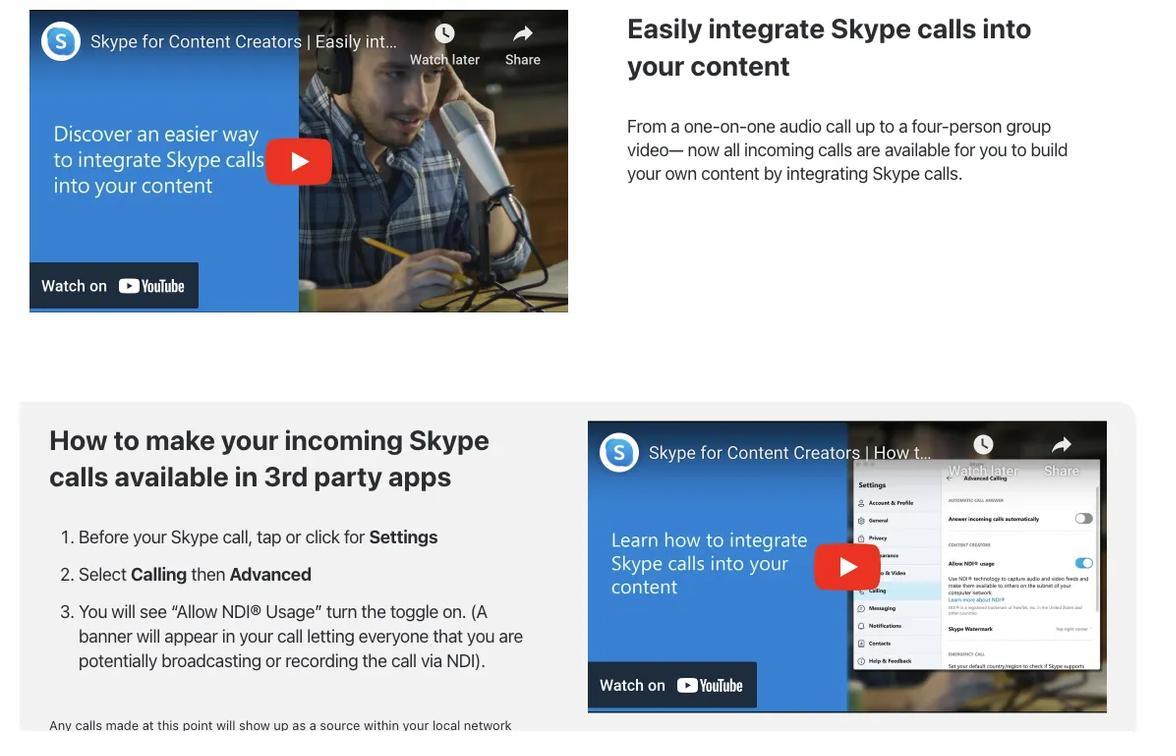 Task type: describe. For each thing, give the bounding box(es) containing it.
calls inside from a one-on-one audio call up to a four-person group video— now all incoming calls are available for you to build your own content by integrating skype calls.
[[819, 139, 853, 160]]

"allow
[[171, 602, 218, 623]]

on.
[[443, 602, 467, 623]]

1 vertical spatial the
[[363, 651, 387, 672]]

into
[[983, 12, 1033, 44]]

on-
[[721, 115, 747, 136]]

own
[[666, 162, 697, 183]]

make
[[146, 423, 215, 456]]

audio
[[780, 115, 822, 136]]

from a one-on-one audio call up to a four-person group video— now all incoming calls are available for you to build your own content by integrating skype calls.
[[628, 115, 1069, 183]]

before
[[79, 527, 129, 548]]

everyone
[[359, 626, 429, 648]]

for inside from a one-on-one audio call up to a four-person group video— now all incoming calls are available for you to build your own content by integrating skype calls.
[[955, 139, 976, 160]]

incoming inside from a one-on-one audio call up to a four-person group video— now all incoming calls are available for you to build your own content by integrating skype calls.
[[745, 139, 815, 160]]

your inside how to make your incoming skype calls available in 3rd party apps
[[221, 423, 279, 456]]

that
[[433, 626, 463, 648]]

usage"
[[266, 602, 322, 623]]

2 a from the left
[[899, 115, 908, 136]]

1 vertical spatial for
[[344, 527, 365, 548]]

integrate
[[709, 12, 826, 44]]

turn
[[326, 602, 357, 623]]

content inside easily integrate skype calls into your content
[[691, 49, 791, 82]]

available inside how to make your incoming skype calls available in 3rd party apps
[[115, 461, 229, 493]]

toggle
[[390, 602, 439, 623]]

easily
[[628, 12, 703, 44]]

advanced
[[230, 564, 312, 586]]

by
[[764, 162, 783, 183]]

via
[[421, 651, 443, 672]]

skype inside easily integrate skype calls into your content
[[831, 12, 912, 44]]

1 vertical spatial call
[[277, 626, 303, 648]]

1 horizontal spatial call
[[391, 651, 417, 672]]

one-
[[684, 115, 721, 136]]

ndi).
[[447, 651, 486, 672]]

broadcasting
[[162, 651, 262, 672]]

one
[[747, 115, 776, 136]]

your up calling
[[133, 527, 167, 548]]

potentially
[[79, 651, 157, 672]]

how to make your incoming skype calls available in 3rd party apps
[[49, 423, 490, 493]]

before your skype call, tap or click for settings
[[79, 527, 438, 548]]

up
[[856, 115, 876, 136]]

calls inside how to make your incoming skype calls available in 3rd party apps
[[49, 461, 109, 493]]

integrating
[[787, 162, 869, 183]]

ndi®
[[222, 602, 262, 623]]

select
[[79, 564, 127, 586]]

build
[[1031, 139, 1069, 160]]

1 horizontal spatial to
[[880, 115, 895, 136]]

in inside you will see "allow ndi® usage" turn the toggle on. (a banner will appear in your call letting everyone that you are potentially broadcasting or recording the call via ndi).
[[222, 626, 235, 648]]



Task type: vqa. For each thing, say whether or not it's contained in the screenshot.
the Skype within the From a one-on-one audio call up to a four-person group video— now all incoming calls are available for you to build your own content by integrating Skype calls.
yes



Task type: locate. For each thing, give the bounding box(es) containing it.
0 horizontal spatial available
[[115, 461, 229, 493]]

content inside from a one-on-one audio call up to a four-person group video— now all incoming calls are available for you to build your own content by integrating skype calls.
[[702, 162, 760, 183]]

incoming up party
[[285, 423, 403, 456]]

you
[[79, 602, 107, 623]]

available down four-
[[885, 139, 951, 160]]

appear
[[165, 626, 218, 648]]

the down everyone
[[363, 651, 387, 672]]

recording
[[286, 651, 358, 672]]

your
[[628, 49, 685, 82], [628, 162, 661, 183], [221, 423, 279, 456], [133, 527, 167, 548], [240, 626, 273, 648]]

incoming inside how to make your incoming skype calls available in 3rd party apps
[[285, 423, 403, 456]]

1 horizontal spatial available
[[885, 139, 951, 160]]

for
[[955, 139, 976, 160], [344, 527, 365, 548]]

your inside you will see "allow ndi® usage" turn the toggle on. (a banner will appear in your call letting everyone that you are potentially broadcasting or recording the call via ndi).
[[240, 626, 273, 648]]

are inside from a one-on-one audio call up to a four-person group video— now all incoming calls are available for you to build your own content by integrating skype calls.
[[857, 139, 881, 160]]

0 vertical spatial content
[[691, 49, 791, 82]]

incoming
[[745, 139, 815, 160], [285, 423, 403, 456]]

calls down how
[[49, 461, 109, 493]]

video—
[[628, 139, 684, 160]]

1 horizontal spatial for
[[955, 139, 976, 160]]

to down group
[[1012, 139, 1027, 160]]

skype left the calls.
[[873, 162, 921, 183]]

0 vertical spatial call
[[826, 115, 852, 136]]

easily integrate skype calls into your content
[[628, 12, 1033, 82]]

to
[[880, 115, 895, 136], [1012, 139, 1027, 160], [114, 423, 140, 456]]

call
[[826, 115, 852, 136], [277, 626, 303, 648], [391, 651, 417, 672]]

apps
[[388, 461, 452, 493]]

0 horizontal spatial to
[[114, 423, 140, 456]]

your inside easily integrate skype calls into your content
[[628, 49, 685, 82]]

call inside from a one-on-one audio call up to a four-person group video— now all incoming calls are available for you to build your own content by integrating skype calls.
[[826, 115, 852, 136]]

0 horizontal spatial will
[[112, 602, 135, 623]]

are right that
[[499, 626, 523, 648]]

or right tap
[[286, 527, 301, 548]]

skype
[[831, 12, 912, 44], [873, 162, 921, 183], [409, 423, 490, 456], [171, 527, 219, 548]]

will down see
[[136, 626, 160, 648]]

0 horizontal spatial for
[[344, 527, 365, 548]]

available down make
[[115, 461, 229, 493]]

content
[[691, 49, 791, 82], [702, 162, 760, 183]]

1 horizontal spatial calls
[[819, 139, 853, 160]]

1 vertical spatial content
[[702, 162, 760, 183]]

will
[[112, 602, 135, 623], [136, 626, 160, 648]]

in
[[235, 461, 258, 493], [222, 626, 235, 648]]

available inside from a one-on-one audio call up to a four-person group video— now all incoming calls are available for you to build your own content by integrating skype calls.
[[885, 139, 951, 160]]

will left see
[[112, 602, 135, 623]]

from
[[628, 115, 667, 136]]

0 vertical spatial in
[[235, 461, 258, 493]]

or
[[286, 527, 301, 548], [266, 651, 281, 672]]

letting
[[307, 626, 355, 648]]

calls.
[[925, 162, 963, 183]]

0 horizontal spatial are
[[499, 626, 523, 648]]

your down video—
[[628, 162, 661, 183]]

all
[[724, 139, 741, 160]]

see
[[140, 602, 167, 623]]

0 vertical spatial are
[[857, 139, 881, 160]]

skype inside how to make your incoming skype calls available in 3rd party apps
[[409, 423, 490, 456]]

call down everyone
[[391, 651, 417, 672]]

0 vertical spatial calls
[[918, 12, 977, 44]]

are
[[857, 139, 881, 160], [499, 626, 523, 648]]

1 horizontal spatial will
[[136, 626, 160, 648]]

group
[[1007, 115, 1052, 136]]

2 vertical spatial to
[[114, 423, 140, 456]]

now
[[688, 139, 720, 160]]

1 horizontal spatial you
[[980, 139, 1008, 160]]

the up everyone
[[362, 602, 386, 623]]

calling
[[131, 564, 187, 586]]

1 horizontal spatial incoming
[[745, 139, 815, 160]]

skype up up
[[831, 12, 912, 44]]

skype up select calling then advanced
[[171, 527, 219, 548]]

your inside from a one-on-one audio call up to a four-person group video— now all incoming calls are available for you to build your own content by integrating skype calls.
[[628, 162, 661, 183]]

tap
[[257, 527, 282, 548]]

2 vertical spatial call
[[391, 651, 417, 672]]

1 vertical spatial or
[[266, 651, 281, 672]]

0 horizontal spatial a
[[671, 115, 680, 136]]

person
[[950, 115, 1003, 136]]

2 vertical spatial calls
[[49, 461, 109, 493]]

to right how
[[114, 423, 140, 456]]

for right click
[[344, 527, 365, 548]]

you
[[980, 139, 1008, 160], [467, 626, 495, 648]]

3rd
[[264, 461, 308, 493]]

0 vertical spatial available
[[885, 139, 951, 160]]

call left up
[[826, 115, 852, 136]]

2 horizontal spatial call
[[826, 115, 852, 136]]

1 vertical spatial you
[[467, 626, 495, 648]]

settings
[[369, 527, 438, 548]]

0 vertical spatial to
[[880, 115, 895, 136]]

0 vertical spatial or
[[286, 527, 301, 548]]

or inside you will see "allow ndi® usage" turn the toggle on. (a banner will appear in your call letting everyone that you are potentially broadcasting or recording the call via ndi).
[[266, 651, 281, 672]]

0 horizontal spatial you
[[467, 626, 495, 648]]

0 vertical spatial the
[[362, 602, 386, 623]]

calls inside easily integrate skype calls into your content
[[918, 12, 977, 44]]

skype up the apps
[[409, 423, 490, 456]]

2 horizontal spatial to
[[1012, 139, 1027, 160]]

to inside how to make your incoming skype calls available in 3rd party apps
[[114, 423, 140, 456]]

a
[[671, 115, 680, 136], [899, 115, 908, 136]]

0 horizontal spatial or
[[266, 651, 281, 672]]

how
[[49, 423, 108, 456]]

you down person
[[980, 139, 1008, 160]]

for down person
[[955, 139, 976, 160]]

in down the ndi®
[[222, 626, 235, 648]]

call,
[[223, 527, 253, 548]]

content down all
[[702, 162, 760, 183]]

are down up
[[857, 139, 881, 160]]

you inside from a one-on-one audio call up to a four-person group video— now all incoming calls are available for you to build your own content by integrating skype calls.
[[980, 139, 1008, 160]]

content down integrate
[[691, 49, 791, 82]]

are inside you will see "allow ndi® usage" turn the toggle on. (a banner will appear in your call letting everyone that you are potentially broadcasting or recording the call via ndi).
[[499, 626, 523, 648]]

calls left into
[[918, 12, 977, 44]]

available
[[885, 139, 951, 160], [115, 461, 229, 493]]

you down "(a"
[[467, 626, 495, 648]]

1 vertical spatial will
[[136, 626, 160, 648]]

calls up integrating
[[819, 139, 853, 160]]

incoming up by
[[745, 139, 815, 160]]

your down easily
[[628, 49, 685, 82]]

1 vertical spatial are
[[499, 626, 523, 648]]

four-
[[912, 115, 950, 136]]

0 vertical spatial you
[[980, 139, 1008, 160]]

1 vertical spatial available
[[115, 461, 229, 493]]

click
[[306, 527, 340, 548]]

you will see "allow ndi® usage" turn the toggle on. (a banner will appear in your call letting everyone that you are potentially broadcasting or recording the call via ndi).
[[79, 602, 523, 672]]

2 horizontal spatial calls
[[918, 12, 977, 44]]

1 horizontal spatial a
[[899, 115, 908, 136]]

calls
[[918, 12, 977, 44], [819, 139, 853, 160], [49, 461, 109, 493]]

1 horizontal spatial are
[[857, 139, 881, 160]]

0 horizontal spatial call
[[277, 626, 303, 648]]

in left 3rd
[[235, 461, 258, 493]]

a left one-
[[671, 115, 680, 136]]

a left four-
[[899, 115, 908, 136]]

1 vertical spatial in
[[222, 626, 235, 648]]

0 horizontal spatial incoming
[[285, 423, 403, 456]]

party
[[314, 461, 383, 493]]

select calling then advanced
[[79, 564, 312, 586]]

then
[[191, 564, 225, 586]]

you inside you will see "allow ndi® usage" turn the toggle on. (a banner will appear in your call letting everyone that you are potentially broadcasting or recording the call via ndi).
[[467, 626, 495, 648]]

skype inside from a one-on-one audio call up to a four-person group video— now all incoming calls are available for you to build your own content by integrating skype calls.
[[873, 162, 921, 183]]

in inside how to make your incoming skype calls available in 3rd party apps
[[235, 461, 258, 493]]

0 vertical spatial incoming
[[745, 139, 815, 160]]

to right up
[[880, 115, 895, 136]]

0 vertical spatial for
[[955, 139, 976, 160]]

(a
[[471, 602, 488, 623]]

banner
[[79, 626, 132, 648]]

your down the ndi®
[[240, 626, 273, 648]]

1 horizontal spatial or
[[286, 527, 301, 548]]

0 vertical spatial will
[[112, 602, 135, 623]]

or left recording
[[266, 651, 281, 672]]

0 horizontal spatial calls
[[49, 461, 109, 493]]

1 vertical spatial calls
[[819, 139, 853, 160]]

1 vertical spatial incoming
[[285, 423, 403, 456]]

1 a from the left
[[671, 115, 680, 136]]

1 vertical spatial to
[[1012, 139, 1027, 160]]

the
[[362, 602, 386, 623], [363, 651, 387, 672]]

call down usage"
[[277, 626, 303, 648]]

your up 3rd
[[221, 423, 279, 456]]



